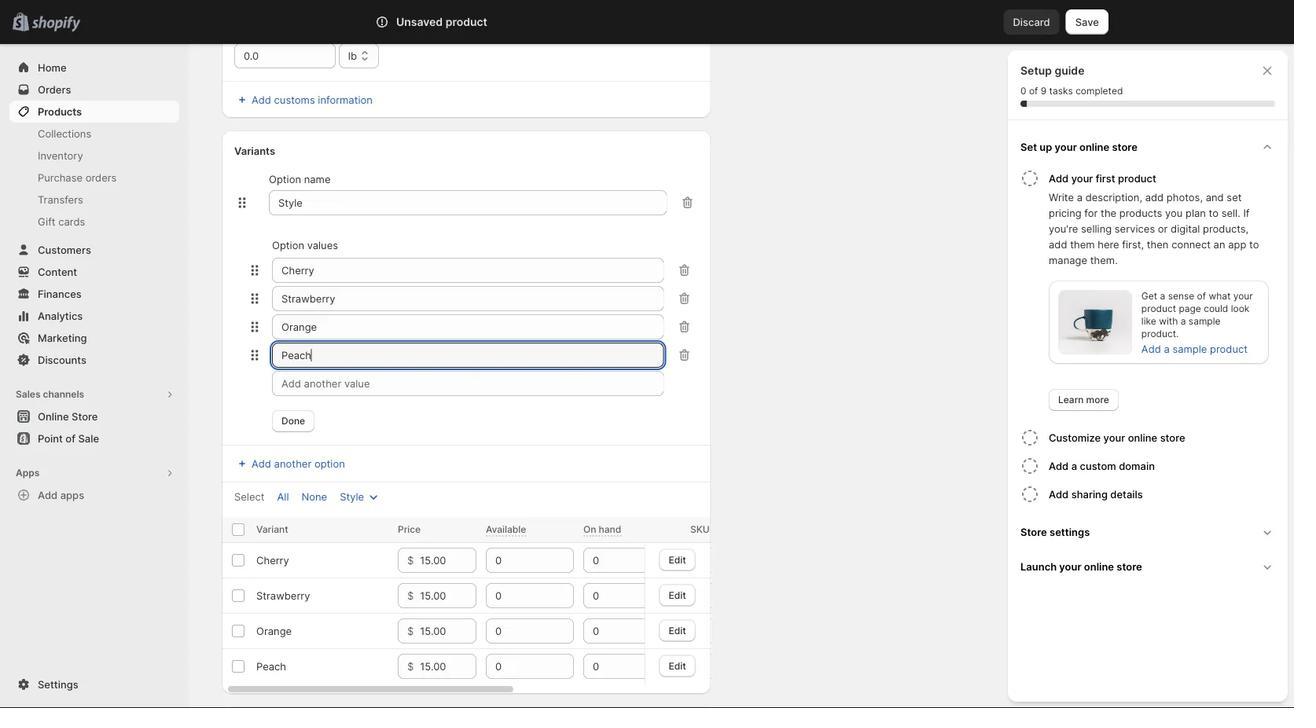 Task type: vqa. For each thing, say whether or not it's contained in the screenshot.
rightmost the Collections
no



Task type: describe. For each thing, give the bounding box(es) containing it.
if
[[1244, 207, 1250, 219]]

setup guide dialog
[[1008, 50, 1288, 702]]

home link
[[9, 57, 179, 79]]

option
[[315, 458, 345, 470]]

none
[[302, 491, 327, 503]]

unsaved
[[396, 15, 443, 29]]

set
[[1227, 191, 1242, 203]]

add your first product button
[[1049, 164, 1282, 190]]

products
[[1120, 207, 1163, 219]]

orders link
[[9, 79, 179, 101]]

add inside get a sense of what your product page could look like with a sample product. add a sample product
[[1142, 343, 1162, 355]]

first,
[[1123, 238, 1145, 251]]

$ text field for strawberry
[[420, 584, 477, 609]]

Add another value text field
[[272, 371, 664, 396]]

sku
[[691, 524, 710, 536]]

cards
[[58, 216, 85, 228]]

first
[[1096, 172, 1116, 184]]

you
[[1166, 207, 1183, 219]]

Weight text field
[[234, 43, 336, 68]]

store for customize your online store
[[1161, 432, 1186, 444]]

transfers
[[38, 194, 83, 206]]

available
[[486, 524, 527, 536]]

edit button for cherry
[[660, 549, 696, 571]]

finances link
[[9, 283, 179, 305]]

values
[[307, 239, 338, 251]]

launch your online store button
[[1015, 550, 1282, 584]]

add a sample product button
[[1133, 338, 1258, 360]]

name
[[304, 173, 331, 185]]

0
[[1021, 85, 1027, 97]]

options element for $ text box for orange
[[256, 625, 292, 638]]

product inside button
[[1119, 172, 1157, 184]]

$ for orange
[[407, 625, 414, 638]]

style button
[[331, 486, 391, 508]]

settings
[[38, 679, 78, 691]]

transfers link
[[9, 189, 179, 211]]

services
[[1115, 223, 1156, 235]]

edit button for orange
[[660, 620, 696, 642]]

get a sense of what your product page could look like with a sample product. add a sample product
[[1142, 291, 1254, 355]]

peach
[[256, 661, 286, 673]]

product down get
[[1142, 303, 1177, 315]]

option values
[[272, 239, 338, 251]]

0 vertical spatial store
[[1113, 141, 1138, 153]]

learn
[[1059, 394, 1084, 406]]

or
[[1159, 223, 1168, 235]]

hand
[[599, 524, 622, 536]]

mark add a custom domain as done image
[[1021, 457, 1040, 476]]

gift cards link
[[9, 211, 179, 233]]

information
[[318, 94, 373, 106]]

0 vertical spatial to
[[1209, 207, 1219, 219]]

0 of 9 tasks completed
[[1021, 85, 1124, 97]]

content
[[38, 266, 77, 278]]

finances
[[38, 288, 82, 300]]

details
[[1111, 488, 1144, 501]]

selling
[[1082, 223, 1112, 235]]

analytics link
[[9, 305, 179, 327]]

online for launch your online store
[[1085, 561, 1115, 573]]

apps button
[[9, 463, 179, 485]]

marketing link
[[9, 327, 179, 349]]

like
[[1142, 316, 1157, 327]]

sales channels
[[16, 389, 84, 400]]

page
[[1179, 303, 1202, 315]]

a for get a sense of what your product page could look like with a sample product. add a sample product
[[1161, 291, 1166, 302]]

customize your online store button
[[1049, 424, 1282, 452]]

store inside 'button'
[[72, 411, 98, 423]]

set up your online store
[[1021, 141, 1138, 153]]

could
[[1204, 303, 1229, 315]]

learn more
[[1059, 394, 1110, 406]]

add for information
[[252, 94, 271, 106]]

a down page
[[1181, 316, 1187, 327]]

options element for cherry $ text field
[[256, 555, 289, 567]]

of for 9
[[1030, 85, 1039, 97]]

0 vertical spatial online
[[1080, 141, 1110, 153]]

write
[[1049, 191, 1075, 203]]

customers link
[[9, 239, 179, 261]]

strawberry
[[256, 590, 310, 602]]

a for add a custom domain
[[1072, 460, 1078, 472]]

write a description, add photos, and set pricing for the products you plan to sell. if you're selling services or digital products, add them here first, then connect an app to manage them.
[[1049, 191, 1260, 266]]

description,
[[1086, 191, 1143, 203]]

orders
[[38, 83, 71, 96]]

connect
[[1172, 238, 1211, 251]]

edit for peach
[[669, 661, 686, 672]]

1 vertical spatial add
[[1049, 238, 1068, 251]]

Size text field
[[269, 190, 668, 216]]

then
[[1147, 238, 1169, 251]]

add apps button
[[9, 485, 179, 507]]

gift
[[38, 216, 56, 228]]

add for first
[[1049, 172, 1069, 184]]

settings
[[1050, 526, 1090, 538]]

your for customize your online store
[[1104, 432, 1126, 444]]

product right unsaved
[[446, 15, 488, 29]]

discounts link
[[9, 349, 179, 371]]

add for option
[[252, 458, 271, 470]]

price
[[398, 524, 421, 536]]

discard button
[[1004, 9, 1060, 35]]

pricing
[[1049, 207, 1082, 219]]

$ text field for cherry
[[420, 548, 477, 573]]

analytics
[[38, 310, 83, 322]]

product.
[[1142, 328, 1179, 340]]

domain
[[1119, 460, 1156, 472]]

shopify image
[[32, 16, 80, 32]]

save button
[[1066, 9, 1109, 35]]

purchase orders
[[38, 171, 117, 184]]

edit for cherry
[[669, 554, 686, 566]]

point
[[38, 433, 63, 445]]

inventory link
[[9, 145, 179, 167]]

all
[[277, 491, 289, 503]]

edit button for strawberry
[[660, 585, 696, 607]]

mark add your first product as done image
[[1021, 169, 1040, 188]]



Task type: locate. For each thing, give the bounding box(es) containing it.
option name
[[269, 173, 331, 185]]

option for option values
[[272, 239, 304, 251]]

customers
[[38, 244, 91, 256]]

9
[[1041, 85, 1047, 97]]

2 edit button from the top
[[660, 585, 696, 607]]

1 vertical spatial $ text field
[[420, 654, 477, 680]]

add your first product element
[[1018, 190, 1282, 411]]

0 vertical spatial store
[[72, 411, 98, 423]]

and
[[1206, 191, 1225, 203]]

3 options element from the top
[[256, 625, 292, 638]]

your left first on the right
[[1072, 172, 1094, 184]]

1 horizontal spatial add
[[1146, 191, 1164, 203]]

store up sale
[[72, 411, 98, 423]]

2 vertical spatial of
[[66, 433, 75, 445]]

$ for strawberry
[[407, 590, 414, 602]]

app
[[1229, 238, 1247, 251]]

online down settings
[[1085, 561, 1115, 573]]

variant
[[256, 524, 288, 536]]

1 vertical spatial store
[[1021, 526, 1048, 538]]

them.
[[1091, 254, 1118, 266]]

2 $ text field from the top
[[420, 619, 477, 644]]

your up look on the top of the page
[[1234, 291, 1254, 302]]

your
[[1055, 141, 1077, 153], [1072, 172, 1094, 184], [1234, 291, 1254, 302], [1104, 432, 1126, 444], [1060, 561, 1082, 573]]

4 edit button from the top
[[660, 655, 696, 677]]

orders
[[86, 171, 117, 184]]

sense
[[1169, 291, 1195, 302]]

sample down product.
[[1173, 343, 1208, 355]]

online for customize your online store
[[1129, 432, 1158, 444]]

options element containing orange
[[256, 625, 292, 638]]

1 vertical spatial online
[[1129, 432, 1158, 444]]

1 vertical spatial store
[[1161, 432, 1186, 444]]

more
[[1087, 394, 1110, 406]]

add apps
[[38, 489, 84, 501]]

your right launch
[[1060, 561, 1082, 573]]

1 vertical spatial of
[[1198, 291, 1207, 302]]

variants
[[234, 145, 275, 157]]

collections link
[[9, 123, 179, 145]]

marketing
[[38, 332, 87, 344]]

0 vertical spatial add
[[1146, 191, 1164, 203]]

0 horizontal spatial store
[[72, 411, 98, 423]]

products,
[[1204, 223, 1249, 235]]

done button
[[272, 411, 315, 433]]

2 options element from the top
[[256, 590, 310, 602]]

2 horizontal spatial of
[[1198, 291, 1207, 302]]

sharing
[[1072, 488, 1108, 501]]

online up add your first product
[[1080, 141, 1110, 153]]

your right up
[[1055, 141, 1077, 153]]

add your first product
[[1049, 172, 1157, 184]]

add down you're at right
[[1049, 238, 1068, 251]]

0 horizontal spatial to
[[1209, 207, 1219, 219]]

0 horizontal spatial of
[[66, 433, 75, 445]]

store down the store settings "button" at the right bottom of page
[[1117, 561, 1143, 573]]

store
[[1113, 141, 1138, 153], [1161, 432, 1186, 444], [1117, 561, 1143, 573]]

options element up "orange"
[[256, 590, 310, 602]]

options element
[[256, 555, 289, 567], [256, 590, 310, 602], [256, 625, 292, 638], [256, 661, 286, 673]]

digital
[[1171, 223, 1201, 235]]

add another option button
[[225, 453, 355, 475]]

add left another
[[252, 458, 271, 470]]

1 horizontal spatial store
[[1021, 526, 1048, 538]]

$ text field
[[420, 584, 477, 609], [420, 619, 477, 644]]

a inside the write a description, add photos, and set pricing for the products you plan to sell. if you're selling services or digital products, add them here first, then connect an app to manage them.
[[1077, 191, 1083, 203]]

edit for strawberry
[[669, 590, 686, 601]]

up
[[1040, 141, 1053, 153]]

done
[[282, 416, 305, 427]]

of inside get a sense of what your product page could look like with a sample product. add a sample product
[[1198, 291, 1207, 302]]

of for sale
[[66, 433, 75, 445]]

of left 9 at right top
[[1030, 85, 1039, 97]]

1 edit button from the top
[[660, 549, 696, 571]]

add left apps in the bottom of the page
[[38, 489, 58, 501]]

1 vertical spatial to
[[1250, 238, 1260, 251]]

3 edit from the top
[[669, 625, 686, 637]]

store
[[72, 411, 98, 423], [1021, 526, 1048, 538]]

custom
[[1080, 460, 1117, 472]]

3 $ from the top
[[407, 625, 414, 638]]

sale
[[78, 433, 99, 445]]

mark customize your online store as done image
[[1021, 429, 1040, 448]]

your for launch your online store
[[1060, 561, 1082, 573]]

completed
[[1076, 85, 1124, 97]]

1 $ text field from the top
[[420, 584, 477, 609]]

add up products
[[1146, 191, 1164, 203]]

options element for $ text box associated with strawberry
[[256, 590, 310, 602]]

1 vertical spatial sample
[[1173, 343, 1208, 355]]

option left name
[[269, 173, 301, 185]]

4 edit from the top
[[669, 661, 686, 672]]

setup
[[1021, 64, 1052, 77]]

3 edit button from the top
[[660, 620, 696, 642]]

option left values
[[272, 239, 304, 251]]

2 vertical spatial online
[[1085, 561, 1115, 573]]

none button
[[292, 486, 337, 508]]

options element down variant
[[256, 555, 289, 567]]

store up the add a custom domain button
[[1161, 432, 1186, 444]]

a down product.
[[1165, 343, 1170, 355]]

tasks
[[1050, 85, 1074, 97]]

add
[[1146, 191, 1164, 203], [1049, 238, 1068, 251]]

0 vertical spatial option
[[269, 173, 301, 185]]

content link
[[9, 261, 179, 283]]

discard
[[1014, 16, 1051, 28]]

your up add a custom domain
[[1104, 432, 1126, 444]]

product
[[446, 15, 488, 29], [1119, 172, 1157, 184], [1142, 303, 1177, 315], [1211, 343, 1248, 355]]

0 horizontal spatial add
[[1049, 238, 1068, 251]]

sample down 'could'
[[1189, 316, 1221, 327]]

2 edit from the top
[[669, 590, 686, 601]]

of up page
[[1198, 291, 1207, 302]]

options element up peach
[[256, 625, 292, 638]]

launch your online store
[[1021, 561, 1143, 573]]

0 vertical spatial $ text field
[[420, 584, 477, 609]]

product up description,
[[1119, 172, 1157, 184]]

customize
[[1049, 432, 1101, 444]]

add down product.
[[1142, 343, 1162, 355]]

$ text field for orange
[[420, 619, 477, 644]]

store inside "button"
[[1021, 526, 1048, 538]]

add customs information
[[252, 94, 373, 106]]

options element containing strawberry
[[256, 590, 310, 602]]

products
[[38, 105, 82, 118]]

of left sale
[[66, 433, 75, 445]]

store up launch
[[1021, 526, 1048, 538]]

1 edit from the top
[[669, 554, 686, 566]]

options element for peach's $ text field
[[256, 661, 286, 673]]

1 vertical spatial $ text field
[[420, 619, 477, 644]]

option for option name
[[269, 173, 301, 185]]

options element containing cherry
[[256, 555, 289, 567]]

your for add your first product
[[1072, 172, 1094, 184]]

plan
[[1186, 207, 1207, 219]]

2 $ from the top
[[407, 590, 414, 602]]

a left custom
[[1072, 460, 1078, 472]]

2 vertical spatial store
[[1117, 561, 1143, 573]]

purchase orders link
[[9, 167, 179, 189]]

edit for orange
[[669, 625, 686, 637]]

mark add sharing details as done image
[[1021, 485, 1040, 504]]

0 vertical spatial sample
[[1189, 316, 1221, 327]]

a right get
[[1161, 291, 1166, 302]]

settings link
[[9, 674, 179, 696]]

get
[[1142, 291, 1158, 302]]

product down look on the top of the page
[[1211, 343, 1248, 355]]

select
[[234, 491, 265, 503]]

another
[[274, 458, 312, 470]]

store up first on the right
[[1113, 141, 1138, 153]]

1 $ text field from the top
[[420, 548, 477, 573]]

1 $ from the top
[[407, 555, 414, 567]]

of inside button
[[66, 433, 75, 445]]

4 $ from the top
[[407, 661, 414, 673]]

options element down "orange"
[[256, 661, 286, 673]]

online
[[38, 411, 69, 423]]

1 horizontal spatial to
[[1250, 238, 1260, 251]]

point of sale
[[38, 433, 99, 445]]

on hand
[[584, 524, 622, 536]]

all button
[[268, 486, 298, 508]]

add left customs
[[252, 94, 271, 106]]

online up domain
[[1129, 432, 1158, 444]]

options element containing peach
[[256, 661, 286, 673]]

cherry
[[256, 555, 289, 567]]

you're
[[1049, 223, 1079, 235]]

store for launch your online store
[[1117, 561, 1143, 573]]

add a custom domain
[[1049, 460, 1156, 472]]

guide
[[1055, 64, 1085, 77]]

a for write a description, add photos, and set pricing for the products you plan to sell. if you're selling services or digital products, add them here first, then connect an app to manage them.
[[1077, 191, 1083, 203]]

a right write
[[1077, 191, 1083, 203]]

None text field
[[272, 258, 664, 283]]

point of sale button
[[0, 428, 189, 450]]

online store
[[38, 411, 98, 423]]

1 vertical spatial option
[[272, 239, 304, 251]]

style
[[340, 491, 364, 503]]

$ text field for peach
[[420, 654, 477, 680]]

add sharing details
[[1049, 488, 1144, 501]]

$ for cherry
[[407, 555, 414, 567]]

add up write
[[1049, 172, 1069, 184]]

store settings
[[1021, 526, 1090, 538]]

gift cards
[[38, 216, 85, 228]]

search button
[[419, 9, 875, 35]]

edit button for peach
[[660, 655, 696, 677]]

None text field
[[272, 286, 664, 311], [272, 315, 664, 340], [272, 343, 664, 368], [272, 286, 664, 311], [272, 315, 664, 340], [272, 343, 664, 368]]

None number field
[[486, 548, 551, 573], [584, 548, 648, 573], [486, 584, 551, 609], [584, 584, 648, 609], [486, 619, 551, 644], [584, 619, 648, 644], [486, 654, 551, 680], [584, 654, 648, 680], [486, 548, 551, 573], [584, 548, 648, 573], [486, 584, 551, 609], [584, 584, 648, 609], [486, 619, 551, 644], [584, 619, 648, 644], [486, 654, 551, 680], [584, 654, 648, 680]]

$ for peach
[[407, 661, 414, 673]]

them
[[1071, 238, 1095, 251]]

customs
[[274, 94, 315, 106]]

add right mark add sharing details as done icon
[[1049, 488, 1069, 501]]

add right mark add a custom domain as done icon
[[1049, 460, 1069, 472]]

$ text field
[[420, 548, 477, 573], [420, 654, 477, 680]]

manage
[[1049, 254, 1088, 266]]

add sharing details button
[[1049, 481, 1282, 509]]

photos,
[[1167, 191, 1204, 203]]

1 horizontal spatial of
[[1030, 85, 1039, 97]]

lb
[[348, 50, 357, 62]]

4 options element from the top
[[256, 661, 286, 673]]

edit button
[[660, 549, 696, 571], [660, 585, 696, 607], [660, 620, 696, 642], [660, 655, 696, 677]]

an
[[1214, 238, 1226, 251]]

to down the and
[[1209, 207, 1219, 219]]

a
[[1077, 191, 1083, 203], [1161, 291, 1166, 302], [1181, 316, 1187, 327], [1165, 343, 1170, 355], [1072, 460, 1078, 472]]

your inside get a sense of what your product page could look like with a sample product. add a sample product
[[1234, 291, 1254, 302]]

a inside button
[[1072, 460, 1078, 472]]

0 vertical spatial $ text field
[[420, 548, 477, 573]]

2 $ text field from the top
[[420, 654, 477, 680]]

online store link
[[9, 406, 179, 428]]

add customs information button
[[225, 89, 708, 111]]

add for custom
[[1049, 460, 1069, 472]]

add for details
[[1049, 488, 1069, 501]]

0 vertical spatial of
[[1030, 85, 1039, 97]]

1 options element from the top
[[256, 555, 289, 567]]

add a custom domain button
[[1049, 452, 1282, 481]]

set
[[1021, 141, 1038, 153]]

to right app at the top of the page
[[1250, 238, 1260, 251]]



